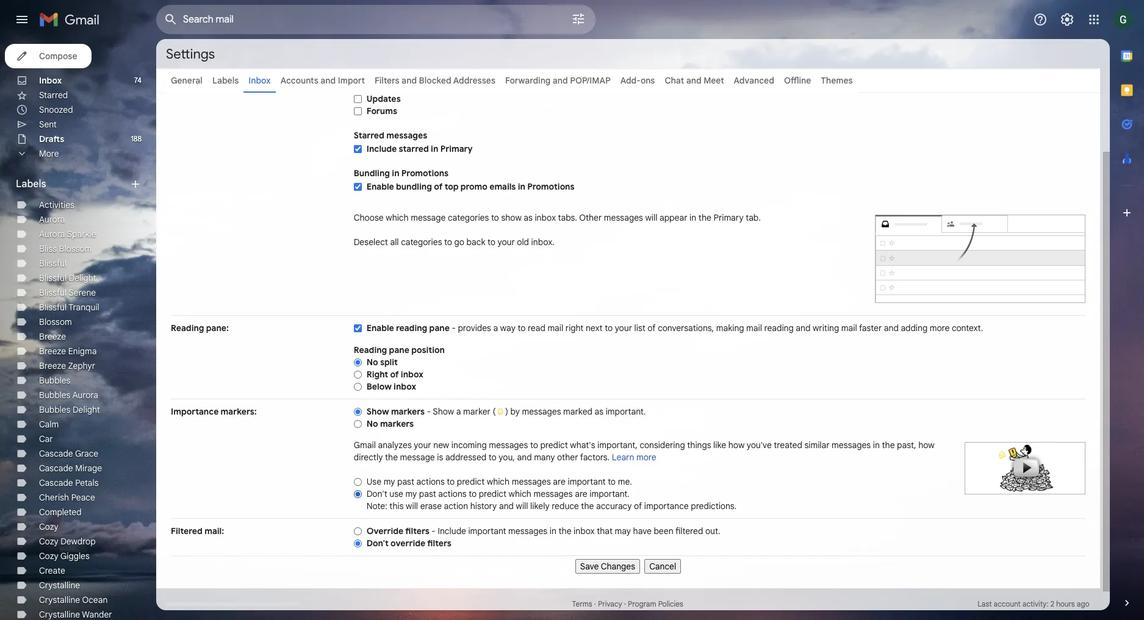 Task type: describe. For each thing, give the bounding box(es) containing it.
analyzes
[[378, 440, 412, 451]]

pane:
[[206, 323, 229, 334]]

filters
[[375, 75, 399, 86]]

ago
[[1077, 600, 1090, 609]]

and left import
[[321, 75, 336, 86]]

program
[[628, 600, 656, 609]]

and left 'pop/imap'
[[553, 75, 568, 86]]

messages right other
[[604, 212, 643, 223]]

tranquil
[[68, 302, 99, 313]]

1 vertical spatial which
[[487, 477, 510, 488]]

forums
[[367, 106, 397, 117]]

context.
[[952, 323, 983, 334]]

and right chat
[[686, 75, 702, 86]]

2
[[1051, 600, 1055, 609]]

1 vertical spatial blossom
[[39, 317, 72, 328]]

1 vertical spatial a
[[456, 406, 461, 417]]

messages right by
[[522, 406, 561, 417]]

to right back
[[488, 237, 496, 248]]

search mail image
[[160, 9, 182, 31]]

2 reading from the left
[[764, 323, 794, 334]]

1 horizontal spatial a
[[493, 323, 498, 334]]

2 how from the left
[[919, 440, 935, 451]]

accuracy
[[596, 501, 632, 512]]

1 vertical spatial as
[[595, 406, 604, 417]]

chat
[[665, 75, 684, 86]]

create link
[[39, 566, 65, 577]]

the left past, at the right
[[882, 440, 895, 451]]

cancel
[[650, 561, 676, 572]]

incoming
[[452, 440, 487, 451]]

don't for don't use my past actions to predict which messages are important. note: this will erase action history and will likely reduce the accuracy of importance predictions.
[[367, 489, 387, 500]]

crystalline for the crystalline link
[[39, 580, 80, 591]]

reading for reading pane position
[[354, 345, 387, 356]]

0 vertical spatial which
[[386, 212, 409, 223]]

don't for don't override filters
[[367, 538, 389, 549]]

navigation containing save changes
[[171, 557, 1086, 574]]

starred for starred messages
[[354, 130, 384, 141]]

1 vertical spatial include
[[438, 526, 466, 537]]

messages down likely on the left of page
[[508, 526, 548, 537]]

the down reduce
[[559, 526, 572, 537]]

inbox down right of inbox
[[394, 381, 416, 392]]

to left the you,
[[489, 452, 497, 463]]

been
[[654, 526, 674, 537]]

predict inside don't use my past actions to predict which messages are important. note: this will erase action history and will likely reduce the accuracy of importance predictions.
[[479, 489, 507, 500]]

themes
[[821, 75, 853, 86]]

cozy link
[[39, 522, 58, 533]]

reading pane position
[[354, 345, 445, 356]]

1 vertical spatial more
[[637, 452, 656, 463]]

1 vertical spatial predict
[[457, 477, 485, 488]]

of right the list
[[648, 323, 656, 334]]

0 vertical spatial important.
[[606, 406, 646, 417]]

breeze link
[[39, 331, 66, 342]]

filtered
[[676, 526, 703, 537]]

- for include
[[432, 526, 436, 537]]

in right emails
[[518, 181, 525, 192]]

Include starred in Primary checkbox
[[354, 145, 362, 154]]

account
[[994, 600, 1021, 609]]

you,
[[499, 452, 515, 463]]

aurora link
[[39, 214, 65, 225]]

more
[[39, 148, 59, 159]]

importance markers:
[[171, 406, 257, 417]]

breeze for breeze zephyr
[[39, 361, 66, 372]]

labels heading
[[16, 178, 129, 190]]

0 horizontal spatial promotions
[[401, 168, 449, 179]]

0 vertical spatial your
[[498, 237, 515, 248]]

and left writing
[[796, 323, 811, 334]]

0 vertical spatial -
[[452, 323, 456, 334]]

addressed
[[445, 452, 487, 463]]

in inside gmail analyzes your new incoming messages to predict what's important, considering things like how you've treated similar messages in the past, how directly the message is addressed to you, and many other factors.
[[873, 440, 880, 451]]

to up action
[[447, 477, 455, 488]]

starred link
[[39, 90, 68, 101]]

Don't override filters radio
[[354, 539, 362, 549]]

add-ons link
[[621, 75, 655, 86]]

emails
[[490, 181, 516, 192]]

cascade for cascade mirage
[[39, 463, 73, 474]]

forwarding and pop/imap
[[505, 75, 611, 86]]

labels navigation
[[0, 39, 156, 621]]

74
[[134, 76, 142, 85]]

to right way
[[518, 323, 526, 334]]

messages up starred
[[386, 130, 427, 141]]

save changes
[[580, 561, 635, 572]]

drafts
[[39, 134, 64, 145]]

blissful for blissful serene
[[39, 287, 67, 298]]

starred
[[399, 143, 429, 154]]

1 horizontal spatial promotions
[[527, 181, 575, 192]]

bliss blossom link
[[39, 244, 92, 255]]

advanced link
[[734, 75, 774, 86]]

blissful tranquil
[[39, 302, 99, 313]]

deselect
[[354, 237, 388, 248]]

cozy for cozy dewdrop
[[39, 536, 58, 547]]

accounts and import link
[[281, 75, 365, 86]]

inbox up below inbox
[[401, 369, 423, 380]]

changes
[[601, 561, 635, 572]]

add-
[[621, 75, 641, 86]]

1 horizontal spatial categories
[[448, 212, 489, 223]]

2 inbox link from the left
[[249, 75, 271, 86]]

1 horizontal spatial will
[[516, 501, 528, 512]]

0 vertical spatial blossom
[[59, 244, 92, 255]]

create
[[39, 566, 65, 577]]

0 vertical spatial pane
[[429, 323, 450, 334]]

updates
[[367, 93, 401, 104]]

in down reduce
[[550, 526, 557, 537]]

gmail image
[[39, 7, 106, 32]]

don't use my past actions to predict which messages are important. note: this will erase action history and will likely reduce the accuracy of importance predictions.
[[367, 489, 737, 512]]

is
[[437, 452, 443, 463]]

marker
[[463, 406, 491, 417]]

compose button
[[5, 44, 92, 68]]

0 horizontal spatial primary
[[440, 143, 473, 154]]

in up bundling on the left of page
[[392, 168, 399, 179]]

save changes button
[[575, 560, 640, 574]]

the down analyzes on the left bottom of the page
[[385, 452, 398, 463]]

privacy link
[[598, 600, 622, 609]]

breeze enigma link
[[39, 346, 97, 357]]

1 vertical spatial your
[[615, 323, 632, 334]]

directly
[[354, 452, 383, 463]]

to left me.
[[608, 477, 616, 488]]

offline link
[[784, 75, 811, 86]]

0 vertical spatial as
[[524, 212, 533, 223]]

use
[[367, 477, 382, 488]]

markers for no
[[380, 419, 414, 430]]

bundling
[[354, 168, 390, 179]]

0 horizontal spatial categories
[[401, 237, 442, 248]]

messages inside don't use my past actions to predict which messages are important. note: this will erase action history and will likely reduce the accuracy of importance predictions.
[[534, 489, 573, 500]]

important. inside don't use my past actions to predict which messages are important. note: this will erase action history and will likely reduce the accuracy of importance predictions.
[[590, 489, 630, 500]]

predict inside gmail analyzes your new incoming messages to predict what's important, considering things like how you've treated similar messages in the past, how directly the message is addressed to you, and many other factors.
[[540, 440, 568, 451]]

blissful for the blissful link
[[39, 258, 67, 269]]

use
[[390, 489, 403, 500]]

1 inbox link from the left
[[39, 75, 62, 86]]

your inside gmail analyzes your new incoming messages to predict what's important, considering things like how you've treated similar messages in the past, how directly the message is addressed to you, and many other factors.
[[414, 440, 431, 451]]

enable for enable reading pane - provides a way to read mail right next to your list of conversations, making mail reading and writing mail faster and adding more context.
[[367, 323, 394, 334]]

filters and blocked addresses link
[[375, 75, 496, 86]]

activities link
[[39, 200, 74, 211]]

aurora for aurora sparkle
[[39, 229, 65, 240]]

gmail analyzes your new incoming messages to predict what's important, considering things like how you've treated similar messages in the past, how directly the message is addressed to you, and many other factors.
[[354, 440, 935, 463]]

split
[[380, 357, 398, 368]]

to up many
[[530, 440, 538, 451]]

likely
[[530, 501, 550, 512]]

of left top
[[434, 181, 443, 192]]

themes link
[[821, 75, 853, 86]]

enable bundling of top promo emails in promotions
[[367, 181, 575, 192]]

importance
[[171, 406, 219, 417]]

starred messages
[[354, 130, 427, 141]]

the right appear
[[699, 212, 712, 223]]

way
[[500, 323, 516, 334]]

settings image
[[1060, 12, 1075, 27]]

last account activity: 2 hours ago
[[978, 600, 1090, 609]]

peace
[[71, 493, 95, 504]]

enable for enable bundling of top promo emails in promotions
[[367, 181, 394, 192]]

cascade grace link
[[39, 449, 98, 460]]

past,
[[897, 440, 916, 451]]

deselect all categories to go back to your old inbox.
[[354, 237, 555, 248]]

sent link
[[39, 119, 57, 130]]

0 horizontal spatial are
[[553, 477, 566, 488]]

blissful for blissful tranquil
[[39, 302, 67, 313]]

1 vertical spatial pane
[[389, 345, 409, 356]]

1 bubbles from the top
[[39, 375, 70, 386]]

serene
[[69, 287, 96, 298]]

0 vertical spatial my
[[384, 477, 395, 488]]

which inside don't use my past actions to predict which messages are important. note: this will erase action history and will likely reduce the accuracy of importance predictions.
[[509, 489, 532, 500]]

of up below inbox
[[390, 369, 399, 380]]

3 mail from the left
[[841, 323, 857, 334]]

provides
[[458, 323, 491, 334]]

aurora sparkle link
[[39, 229, 96, 240]]

in right starred
[[431, 143, 438, 154]]

messages up the you,
[[489, 440, 528, 451]]

accounts
[[281, 75, 318, 86]]

blissful link
[[39, 258, 67, 269]]

no markers
[[367, 419, 414, 430]]

general link
[[171, 75, 203, 86]]

right
[[566, 323, 584, 334]]

forwarding
[[505, 75, 551, 86]]

ocean
[[82, 595, 108, 606]]

to right next
[[605, 323, 613, 334]]



Task type: locate. For each thing, give the bounding box(es) containing it.
1 vertical spatial delight
[[73, 405, 100, 416]]

no for no split
[[367, 357, 378, 368]]

and inside don't use my past actions to predict which messages are important. note: this will erase action history and will likely reduce the accuracy of importance predictions.
[[499, 501, 514, 512]]

1 horizontal spatial pane
[[429, 323, 450, 334]]

1 vertical spatial markers
[[380, 419, 414, 430]]

offline
[[784, 75, 811, 86]]

)
[[505, 406, 508, 417]]

0 vertical spatial past
[[397, 477, 414, 488]]

predict up many
[[540, 440, 568, 451]]

None search field
[[156, 5, 596, 34]]

0 vertical spatial delight
[[69, 273, 96, 284]]

blissful down the blissful link
[[39, 273, 67, 284]]

labels for labels link
[[212, 75, 239, 86]]

labels for labels heading
[[16, 178, 46, 190]]

0 vertical spatial cozy
[[39, 522, 58, 533]]

tabs.
[[558, 212, 577, 223]]

1 horizontal spatial ·
[[624, 600, 626, 609]]

1 horizontal spatial starred
[[354, 130, 384, 141]]

how
[[729, 440, 745, 451], [919, 440, 935, 451]]

by
[[511, 406, 520, 417]]

are inside don't use my past actions to predict which messages are important. note: this will erase action history and will likely reduce the accuracy of importance predictions.
[[575, 489, 588, 500]]

1 horizontal spatial inbox
[[249, 75, 271, 86]]

0 vertical spatial categories
[[448, 212, 489, 223]]

0 horizontal spatial past
[[397, 477, 414, 488]]

bubbles for aurora
[[39, 390, 70, 401]]

1 vertical spatial no
[[367, 419, 378, 430]]

use my past actions to predict which messages are important to me.
[[367, 477, 632, 488]]

and right the filters
[[402, 75, 417, 86]]

show left marker at the bottom left of the page
[[433, 406, 454, 417]]

bliss blossom
[[39, 244, 92, 255]]

filters right override
[[427, 538, 451, 549]]

1 horizontal spatial show
[[433, 406, 454, 417]]

1 show from the left
[[367, 406, 389, 417]]

0 vertical spatial bubbles
[[39, 375, 70, 386]]

tab list
[[1110, 39, 1144, 577]]

history
[[470, 501, 497, 512]]

2 show from the left
[[433, 406, 454, 417]]

1 how from the left
[[729, 440, 745, 451]]

car
[[39, 434, 53, 445]]

how right like
[[729, 440, 745, 451]]

and inside gmail analyzes your new incoming messages to predict what's important, considering things like how you've treated similar messages in the past, how directly the message is addressed to you, and many other factors.
[[517, 452, 532, 463]]

1 vertical spatial cascade
[[39, 463, 73, 474]]

2 bubbles from the top
[[39, 390, 70, 401]]

1 mail from the left
[[548, 323, 563, 334]]

1 vertical spatial starred
[[354, 130, 384, 141]]

promotions up bundling on the left of page
[[401, 168, 449, 179]]

inbox inside labels navigation
[[39, 75, 62, 86]]

cozy for cozy giggles
[[39, 551, 58, 562]]

hours
[[1056, 600, 1075, 609]]

no right "no markers" option
[[367, 419, 378, 430]]

0 vertical spatial a
[[493, 323, 498, 334]]

the inside don't use my past actions to predict which messages are important. note: this will erase action history and will likely reduce the accuracy of importance predictions.
[[581, 501, 594, 512]]

dewdrop
[[61, 536, 96, 547]]

inbox right labels link
[[249, 75, 271, 86]]

show markers - show a marker (
[[367, 406, 498, 417]]

crystalline ocean link
[[39, 595, 108, 606]]

1 blissful from the top
[[39, 258, 67, 269]]

actions inside don't use my past actions to predict which messages are important. note: this will erase action history and will likely reduce the accuracy of importance predictions.
[[438, 489, 467, 500]]

1 horizontal spatial my
[[406, 489, 417, 500]]

enable up reading pane position
[[367, 323, 394, 334]]

bundling in promotions
[[354, 168, 449, 179]]

1 vertical spatial past
[[419, 489, 436, 500]]

1 · from the left
[[594, 600, 596, 609]]

my inside don't use my past actions to predict which messages are important. note: this will erase action history and will likely reduce the accuracy of importance predictions.
[[406, 489, 417, 500]]

starred inside labels navigation
[[39, 90, 68, 101]]

list
[[634, 323, 646, 334]]

compose
[[39, 51, 77, 62]]

include starred in primary
[[367, 143, 473, 154]]

main menu image
[[15, 12, 29, 27]]

No split radio
[[354, 358, 362, 367]]

blissful up blossom link
[[39, 302, 67, 313]]

0 vertical spatial important
[[568, 477, 606, 488]]

ons
[[641, 75, 655, 86]]

to left show
[[491, 212, 499, 223]]

don't inside don't use my past actions to predict which messages are important. note: this will erase action history and will likely reduce the accuracy of importance predictions.
[[367, 489, 387, 500]]

which down the you,
[[487, 477, 510, 488]]

markers for show
[[391, 406, 425, 417]]

important down history at the left of the page
[[468, 526, 506, 537]]

1 don't from the top
[[367, 489, 387, 500]]

delight down 'bubbles aurora' link
[[73, 405, 100, 416]]

message left is
[[400, 452, 435, 463]]

my up use
[[384, 477, 395, 488]]

1 horizontal spatial mail
[[746, 323, 762, 334]]

marked
[[563, 406, 593, 417]]

of right accuracy
[[634, 501, 642, 512]]

1 cascade from the top
[[39, 449, 73, 460]]

actions
[[417, 477, 445, 488], [438, 489, 467, 500]]

aurora for 'aurora' link
[[39, 214, 65, 225]]

writing
[[813, 323, 839, 334]]

Updates checkbox
[[354, 94, 362, 104]]

actions up "erase"
[[417, 477, 445, 488]]

1 no from the top
[[367, 357, 378, 368]]

labels right 'general' link
[[212, 75, 239, 86]]

starred for starred link
[[39, 90, 68, 101]]

chat and meet
[[665, 75, 724, 86]]

bubbles for delight
[[39, 405, 70, 416]]

0 horizontal spatial a
[[456, 406, 461, 417]]

1 vertical spatial cozy
[[39, 536, 58, 547]]

breeze for breeze enigma
[[39, 346, 66, 357]]

will right this
[[406, 501, 418, 512]]

include down starred messages
[[367, 143, 397, 154]]

treated
[[774, 440, 802, 451]]

breeze
[[39, 331, 66, 342], [39, 346, 66, 357], [39, 361, 66, 372]]

the
[[699, 212, 712, 223], [882, 440, 895, 451], [385, 452, 398, 463], [581, 501, 594, 512], [559, 526, 572, 537]]

cozy down completed link
[[39, 522, 58, 533]]

2 breeze from the top
[[39, 346, 66, 357]]

making
[[716, 323, 744, 334]]

1 vertical spatial my
[[406, 489, 417, 500]]

right of inbox
[[367, 369, 423, 380]]

0 horizontal spatial reading
[[171, 323, 204, 334]]

delight for blissful delight
[[69, 273, 96, 284]]

2 · from the left
[[624, 600, 626, 609]]

cozy down cozy link
[[39, 536, 58, 547]]

in right appear
[[690, 212, 696, 223]]

to inside don't use my past actions to predict which messages are important. note: this will erase action history and will likely reduce the accuracy of importance predictions.
[[469, 489, 477, 500]]

Search mail text field
[[183, 13, 537, 26]]

cascade for cascade grace
[[39, 449, 73, 460]]

2 cascade from the top
[[39, 463, 73, 474]]

past up use
[[397, 477, 414, 488]]

reading up reading pane position
[[396, 323, 427, 334]]

cascade for cascade petals
[[39, 478, 73, 489]]

bubbles aurora link
[[39, 390, 98, 401]]

1 vertical spatial important
[[468, 526, 506, 537]]

inbox link right labels link
[[249, 75, 271, 86]]

blissful down bliss
[[39, 258, 67, 269]]

how right past, at the right
[[919, 440, 935, 451]]

promotions
[[401, 168, 449, 179], [527, 181, 575, 192]]

tab.
[[746, 212, 761, 223]]

a left marker at the bottom left of the page
[[456, 406, 461, 417]]

4 blissful from the top
[[39, 302, 67, 313]]

inbox left tabs.
[[535, 212, 556, 223]]

1 vertical spatial crystalline
[[39, 595, 80, 606]]

don't up note:
[[367, 489, 387, 500]]

1 reading from the left
[[396, 323, 427, 334]]

save
[[580, 561, 599, 572]]

cascade up cherish
[[39, 478, 73, 489]]

Right of inbox radio
[[354, 370, 362, 379]]

breeze for breeze link
[[39, 331, 66, 342]]

primary left tab.
[[714, 212, 744, 223]]

which
[[386, 212, 409, 223], [487, 477, 510, 488], [509, 489, 532, 500]]

0 vertical spatial markers
[[391, 406, 425, 417]]

primary
[[440, 143, 473, 154], [714, 212, 744, 223]]

0 vertical spatial don't
[[367, 489, 387, 500]]

to left go
[[444, 237, 452, 248]]

blissful serene link
[[39, 287, 96, 298]]

as
[[524, 212, 533, 223], [595, 406, 604, 417]]

1 vertical spatial categories
[[401, 237, 442, 248]]

1 horizontal spatial past
[[419, 489, 436, 500]]

learn
[[612, 452, 634, 463]]

giggles
[[60, 551, 90, 562]]

3 breeze from the top
[[39, 361, 66, 372]]

no up "right"
[[367, 357, 378, 368]]

support image
[[1033, 12, 1048, 27]]

2 vertical spatial which
[[509, 489, 532, 500]]

2 don't from the top
[[367, 538, 389, 549]]

important
[[568, 477, 606, 488], [468, 526, 506, 537]]

labels link
[[212, 75, 239, 86]]

footer containing terms
[[156, 599, 1100, 621]]

advanced search options image
[[566, 7, 591, 31]]

2 vertical spatial aurora
[[72, 390, 98, 401]]

accounts and import
[[281, 75, 365, 86]]

0 vertical spatial primary
[[440, 143, 473, 154]]

0 horizontal spatial inbox link
[[39, 75, 62, 86]]

1 horizontal spatial inbox link
[[249, 75, 271, 86]]

enable reading pane - provides a way to read mail right next to your list of conversations, making mail reading and writing mail faster and adding more context.
[[367, 323, 983, 334]]

1 vertical spatial filters
[[427, 538, 451, 549]]

cascade grace
[[39, 449, 98, 460]]

general
[[171, 75, 203, 86]]

enable down bundling
[[367, 181, 394, 192]]

0 horizontal spatial will
[[406, 501, 418, 512]]

messages right the similar
[[832, 440, 871, 451]]

crystalline for crystalline ocean
[[39, 595, 80, 606]]

None radio
[[354, 408, 362, 417]]

message down bundling on the left of page
[[411, 212, 446, 223]]

past inside don't use my past actions to predict which messages are important. note: this will erase action history and will likely reduce the accuracy of importance predictions.
[[419, 489, 436, 500]]

2 vertical spatial predict
[[479, 489, 507, 500]]

inbox link up starred link
[[39, 75, 62, 86]]

1 vertical spatial bubbles
[[39, 390, 70, 401]]

0 vertical spatial crystalline
[[39, 580, 80, 591]]

this
[[390, 501, 404, 512]]

1 vertical spatial aurora
[[39, 229, 65, 240]]

2 horizontal spatial will
[[645, 212, 658, 223]]

back
[[467, 237, 485, 248]]

and right the you,
[[517, 452, 532, 463]]

aurora down activities link
[[39, 214, 65, 225]]

2 vertical spatial bubbles
[[39, 405, 70, 416]]

policies
[[658, 600, 683, 609]]

0 horizontal spatial important
[[468, 526, 506, 537]]

3 cozy from the top
[[39, 551, 58, 562]]

are up reduce
[[575, 489, 588, 500]]

delight up the serene
[[69, 273, 96, 284]]

bubbles down breeze zephyr link
[[39, 375, 70, 386]]

1 enable from the top
[[367, 181, 394, 192]]

0 horizontal spatial starred
[[39, 90, 68, 101]]

and right history at the left of the page
[[499, 501, 514, 512]]

blossom up breeze link
[[39, 317, 72, 328]]

1 inbox from the left
[[39, 75, 62, 86]]

of
[[434, 181, 443, 192], [648, 323, 656, 334], [390, 369, 399, 380], [634, 501, 642, 512]]

2 vertical spatial your
[[414, 440, 431, 451]]

0 horizontal spatial more
[[637, 452, 656, 463]]

1 vertical spatial -
[[427, 406, 431, 417]]

reading up "no split"
[[354, 345, 387, 356]]

addresses
[[453, 75, 496, 86]]

petals
[[75, 478, 99, 489]]

in left past, at the right
[[873, 440, 880, 451]]

3 blissful from the top
[[39, 287, 67, 298]]

messages up reduce
[[534, 489, 573, 500]]

categories up back
[[448, 212, 489, 223]]

navigation
[[171, 557, 1086, 574]]

1 breeze from the top
[[39, 331, 66, 342]]

0 vertical spatial include
[[367, 143, 397, 154]]

import
[[338, 75, 365, 86]]

0 vertical spatial promotions
[[401, 168, 449, 179]]

snoozed
[[39, 104, 73, 115]]

3 bubbles from the top
[[39, 405, 70, 416]]

1 horizontal spatial reading
[[354, 345, 387, 356]]

breeze down breeze link
[[39, 346, 66, 357]]

calm link
[[39, 419, 59, 430]]

override filters - include important messages in the inbox that may have been filtered out.
[[367, 526, 721, 537]]

delight for bubbles delight
[[73, 405, 100, 416]]

1 vertical spatial promotions
[[527, 181, 575, 192]]

2 no from the top
[[367, 419, 378, 430]]

2 horizontal spatial your
[[615, 323, 632, 334]]

filters up don't override filters
[[405, 526, 430, 537]]

2 mail from the left
[[746, 323, 762, 334]]

promotions up choose which message categories to show as inbox tabs. other messages will appear in the primary tab.
[[527, 181, 575, 192]]

0 horizontal spatial pane
[[389, 345, 409, 356]]

aurora down 'aurora' link
[[39, 229, 65, 240]]

0 vertical spatial are
[[553, 477, 566, 488]]

breeze down blossom link
[[39, 331, 66, 342]]

past up "erase"
[[419, 489, 436, 500]]

No markers radio
[[354, 420, 362, 429]]

your left the list
[[615, 323, 632, 334]]

of inside don't use my past actions to predict which messages are important. note: this will erase action history and will likely reduce the accuracy of importance predictions.
[[634, 501, 642, 512]]

to up history at the left of the page
[[469, 489, 477, 500]]

cherish peace
[[39, 493, 95, 504]]

blissful serene
[[39, 287, 96, 298]]

0 vertical spatial breeze
[[39, 331, 66, 342]]

grace
[[75, 449, 98, 460]]

override
[[391, 538, 426, 549]]

markers up no markers
[[391, 406, 425, 417]]

1 vertical spatial breeze
[[39, 346, 66, 357]]

blissful for blissful delight
[[39, 273, 67, 284]]

2 crystalline from the top
[[39, 595, 80, 606]]

what's
[[570, 440, 595, 451]]

Enable bundling of top promo emails in Promotions checkbox
[[354, 182, 362, 192]]

Below inbox radio
[[354, 383, 362, 392]]

1 cozy from the top
[[39, 522, 58, 533]]

0 vertical spatial actions
[[417, 477, 445, 488]]

0 horizontal spatial as
[[524, 212, 533, 223]]

sent
[[39, 119, 57, 130]]

are up don't use my past actions to predict which messages are important. note: this will erase action history and will likely reduce the accuracy of importance predictions.
[[553, 477, 566, 488]]

and right faster
[[884, 323, 899, 334]]

0 vertical spatial aurora
[[39, 214, 65, 225]]

2 inbox from the left
[[249, 75, 271, 86]]

labels up activities link
[[16, 178, 46, 190]]

1 crystalline from the top
[[39, 580, 80, 591]]

have
[[633, 526, 652, 537]]

cascade down cascade grace link
[[39, 463, 73, 474]]

blissful delight
[[39, 273, 96, 284]]

0 horizontal spatial your
[[414, 440, 431, 451]]

bubbles aurora
[[39, 390, 98, 401]]

advanced
[[734, 75, 774, 86]]

2 enable from the top
[[367, 323, 394, 334]]

below
[[367, 381, 392, 392]]

pane up position
[[429, 323, 450, 334]]

2 vertical spatial -
[[432, 526, 436, 537]]

actions up action
[[438, 489, 467, 500]]

messages up likely on the left of page
[[512, 477, 551, 488]]

0 vertical spatial filters
[[405, 526, 430, 537]]

2 cozy from the top
[[39, 536, 58, 547]]

bundling
[[396, 181, 432, 192]]

1 vertical spatial don't
[[367, 538, 389, 549]]

may
[[615, 526, 631, 537]]

don't down 'override'
[[367, 538, 389, 549]]

bubbles up calm link
[[39, 405, 70, 416]]

None checkbox
[[354, 324, 362, 333]]

factors.
[[580, 452, 610, 463]]

choose
[[354, 212, 384, 223]]

link to an instructional video for priority inbox image
[[965, 442, 1086, 495]]

important. up accuracy
[[590, 489, 630, 500]]

0 vertical spatial starred
[[39, 90, 68, 101]]

1 vertical spatial actions
[[438, 489, 467, 500]]

2 blissful from the top
[[39, 273, 67, 284]]

snoozed link
[[39, 104, 73, 115]]

include down action
[[438, 526, 466, 537]]

primary up top
[[440, 143, 473, 154]]

1 horizontal spatial how
[[919, 440, 935, 451]]

1 vertical spatial primary
[[714, 212, 744, 223]]

1 horizontal spatial as
[[595, 406, 604, 417]]

inbox left that
[[574, 526, 595, 537]]

1 horizontal spatial more
[[930, 323, 950, 334]]

labels inside navigation
[[16, 178, 46, 190]]

None radio
[[354, 490, 362, 499], [354, 527, 362, 536], [354, 490, 362, 499], [354, 527, 362, 536]]

bubbles link
[[39, 375, 70, 386]]

0 vertical spatial no
[[367, 357, 378, 368]]

reading for reading pane:
[[171, 323, 204, 334]]

1 horizontal spatial are
[[575, 489, 588, 500]]

3 cascade from the top
[[39, 478, 73, 489]]

1 horizontal spatial labels
[[212, 75, 239, 86]]

0 vertical spatial reading
[[171, 323, 204, 334]]

1 horizontal spatial primary
[[714, 212, 744, 223]]

1 horizontal spatial -
[[432, 526, 436, 537]]

1 vertical spatial enable
[[367, 323, 394, 334]]

similar
[[805, 440, 830, 451]]

learn more link
[[612, 452, 656, 463]]

cozy for cozy link
[[39, 522, 58, 533]]

· right privacy "link"
[[624, 600, 626, 609]]

footer
[[156, 599, 1100, 621]]

the right reduce
[[581, 501, 594, 512]]

no for no markers
[[367, 419, 378, 430]]

more down considering
[[637, 452, 656, 463]]

cascade down car link at the left of page
[[39, 449, 73, 460]]

other
[[557, 452, 578, 463]]

pane
[[429, 323, 450, 334], [389, 345, 409, 356]]

Use my past actions to predict which messages are important to me. radio
[[354, 478, 362, 487]]

message inside gmail analyzes your new incoming messages to predict what's important, considering things like how you've treated similar messages in the past, how directly the message is addressed to you, and many other factors.
[[400, 452, 435, 463]]

reading left the pane:
[[171, 323, 204, 334]]

0 vertical spatial more
[[930, 323, 950, 334]]

2 horizontal spatial mail
[[841, 323, 857, 334]]

Forums checkbox
[[354, 107, 362, 116]]

0 horizontal spatial inbox
[[39, 75, 62, 86]]

0 vertical spatial message
[[411, 212, 446, 223]]

me.
[[618, 477, 632, 488]]

- for show
[[427, 406, 431, 417]]

settings
[[166, 45, 215, 62]]

your left new
[[414, 440, 431, 451]]

cascade petals link
[[39, 478, 99, 489]]

read
[[528, 323, 546, 334]]

0 horizontal spatial my
[[384, 477, 395, 488]]

promo
[[461, 181, 488, 192]]

1 vertical spatial message
[[400, 452, 435, 463]]

·
[[594, 600, 596, 609], [624, 600, 626, 609]]



Task type: vqa. For each thing, say whether or not it's contained in the screenshot.
support
no



